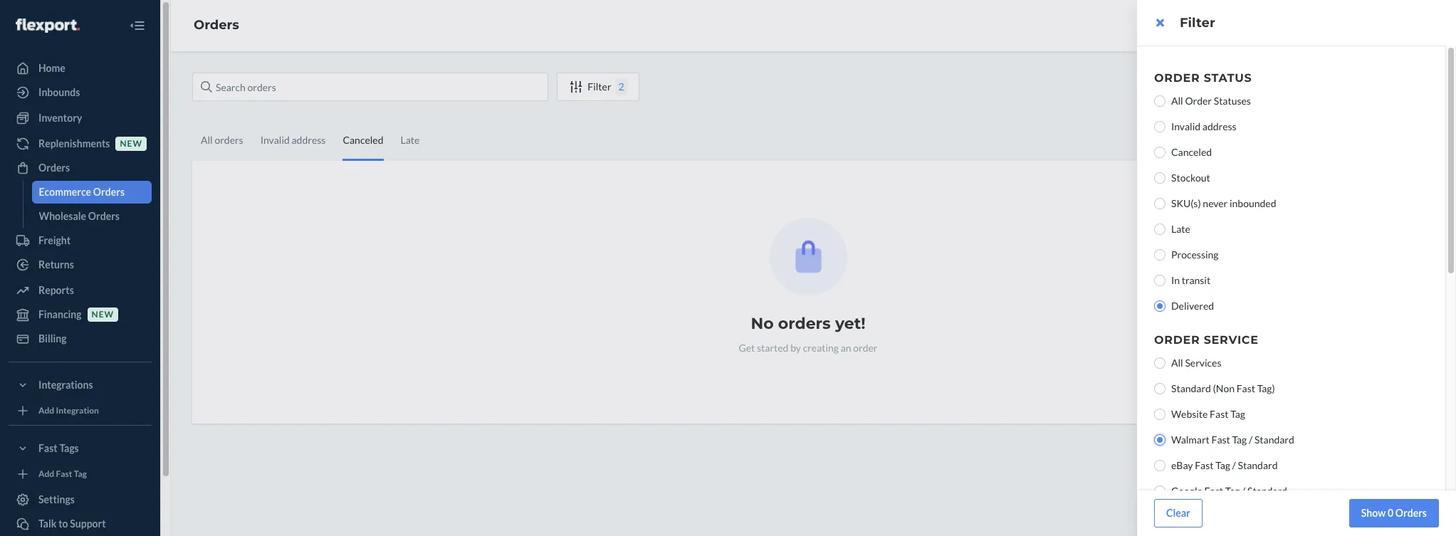 Task type: locate. For each thing, give the bounding box(es) containing it.
tag up walmart fast tag / standard
[[1231, 408, 1246, 420]]

order
[[1155, 71, 1201, 85], [1185, 95, 1212, 107], [1155, 333, 1201, 347]]

standard
[[1172, 382, 1211, 395], [1255, 434, 1295, 446], [1238, 459, 1278, 472], [1248, 485, 1288, 497]]

(non
[[1213, 382, 1235, 395]]

all
[[1172, 95, 1184, 107], [1172, 357, 1184, 369]]

1 all from the top
[[1172, 95, 1184, 107]]

1 vertical spatial /
[[1233, 459, 1236, 472]]

in
[[1172, 274, 1180, 286]]

all for order service
[[1172, 357, 1184, 369]]

status
[[1204, 71, 1252, 85]]

standard for walmart fast tag / standard
[[1255, 434, 1295, 446]]

walmart fast tag / standard
[[1172, 434, 1295, 446]]

/ for walmart
[[1249, 434, 1253, 446]]

None radio
[[1155, 121, 1166, 132], [1155, 147, 1166, 158], [1155, 275, 1166, 286], [1155, 358, 1166, 369], [1155, 434, 1166, 446], [1155, 121, 1166, 132], [1155, 147, 1166, 158], [1155, 275, 1166, 286], [1155, 358, 1166, 369], [1155, 434, 1166, 446]]

close image
[[1156, 17, 1164, 28]]

None radio
[[1155, 95, 1166, 107], [1155, 172, 1166, 184], [1155, 198, 1166, 209], [1155, 224, 1166, 235], [1155, 249, 1166, 261], [1155, 301, 1166, 312], [1155, 383, 1166, 395], [1155, 409, 1166, 420], [1155, 460, 1166, 472], [1155, 95, 1166, 107], [1155, 172, 1166, 184], [1155, 198, 1166, 209], [1155, 224, 1166, 235], [1155, 249, 1166, 261], [1155, 301, 1166, 312], [1155, 383, 1166, 395], [1155, 409, 1166, 420], [1155, 460, 1166, 472]]

fast
[[1237, 382, 1256, 395], [1210, 408, 1229, 420], [1212, 434, 1231, 446], [1195, 459, 1214, 472], [1205, 485, 1224, 497]]

order service
[[1155, 333, 1259, 347]]

standard down tag)
[[1255, 434, 1295, 446]]

standard for ebay fast tag / standard
[[1238, 459, 1278, 472]]

fast right ebay
[[1195, 459, 1214, 472]]

all services
[[1172, 357, 1222, 369]]

0 horizontal spatial /
[[1233, 459, 1236, 472]]

invalid
[[1172, 120, 1201, 132]]

show 0 orders button
[[1350, 499, 1439, 528]]

standard for google fast tag / standard
[[1248, 485, 1288, 497]]

2 vertical spatial order
[[1155, 333, 1201, 347]]

sku(s)
[[1172, 197, 1201, 209]]

processing
[[1172, 249, 1219, 261]]

1 horizontal spatial /
[[1242, 485, 1246, 497]]

1 vertical spatial order
[[1185, 95, 1212, 107]]

fast down standard (non fast tag)
[[1210, 408, 1229, 420]]

fast up ebay fast tag / standard
[[1212, 434, 1231, 446]]

clear button
[[1155, 499, 1203, 528]]

order down order status
[[1185, 95, 1212, 107]]

inbounded
[[1230, 197, 1277, 209]]

1 vertical spatial all
[[1172, 357, 1184, 369]]

2 horizontal spatial /
[[1249, 434, 1253, 446]]

order up all order statuses
[[1155, 71, 1201, 85]]

sku(s) never inbounded
[[1172, 197, 1277, 209]]

tag
[[1231, 408, 1246, 420], [1233, 434, 1247, 446], [1216, 459, 1231, 472], [1226, 485, 1240, 497]]

all up invalid
[[1172, 95, 1184, 107]]

0 vertical spatial all
[[1172, 95, 1184, 107]]

standard down walmart fast tag / standard
[[1238, 459, 1278, 472]]

show 0 orders
[[1362, 507, 1427, 519]]

/ down ebay fast tag / standard
[[1242, 485, 1246, 497]]

order up all services
[[1155, 333, 1201, 347]]

standard (non fast tag)
[[1172, 382, 1275, 395]]

fast right google
[[1205, 485, 1224, 497]]

filter
[[1180, 15, 1216, 31]]

orders
[[1396, 507, 1427, 519]]

invalid address
[[1172, 120, 1237, 132]]

2 vertical spatial /
[[1242, 485, 1246, 497]]

tag down ebay fast tag / standard
[[1226, 485, 1240, 497]]

0 vertical spatial /
[[1249, 434, 1253, 446]]

/ down walmart fast tag / standard
[[1233, 459, 1236, 472]]

service
[[1204, 333, 1259, 347]]

order status
[[1155, 71, 1252, 85]]

standard down ebay fast tag / standard
[[1248, 485, 1288, 497]]

fast left tag)
[[1237, 382, 1256, 395]]

order for status
[[1155, 71, 1201, 85]]

fast for ebay
[[1195, 459, 1214, 472]]

2 all from the top
[[1172, 357, 1184, 369]]

0 vertical spatial order
[[1155, 71, 1201, 85]]

tag for ebay
[[1216, 459, 1231, 472]]

/
[[1249, 434, 1253, 446], [1233, 459, 1236, 472], [1242, 485, 1246, 497]]

0
[[1388, 507, 1394, 519]]

tag up google fast tag / standard
[[1216, 459, 1231, 472]]

/ up ebay fast tag / standard
[[1249, 434, 1253, 446]]

all left services
[[1172, 357, 1184, 369]]

website
[[1172, 408, 1208, 420]]

tag up ebay fast tag / standard
[[1233, 434, 1247, 446]]

ebay fast tag / standard
[[1172, 459, 1278, 472]]

all order statuses
[[1172, 95, 1251, 107]]



Task type: vqa. For each thing, say whether or not it's contained in the screenshot.
Statuses
yes



Task type: describe. For each thing, give the bounding box(es) containing it.
tag)
[[1258, 382, 1275, 395]]

tag for google
[[1226, 485, 1240, 497]]

stockout
[[1172, 172, 1211, 184]]

walmart
[[1172, 434, 1210, 446]]

fast for google
[[1205, 485, 1224, 497]]

late
[[1172, 223, 1191, 235]]

delivered
[[1172, 300, 1215, 312]]

tag for walmart
[[1233, 434, 1247, 446]]

all for order status
[[1172, 95, 1184, 107]]

never
[[1203, 197, 1228, 209]]

in transit
[[1172, 274, 1211, 286]]

google
[[1172, 485, 1203, 497]]

clear
[[1167, 507, 1191, 519]]

canceled
[[1172, 146, 1212, 158]]

/ for google
[[1242, 485, 1246, 497]]

order for service
[[1155, 333, 1201, 347]]

tag for website
[[1231, 408, 1246, 420]]

ebay
[[1172, 459, 1193, 472]]

transit
[[1182, 274, 1211, 286]]

address
[[1203, 120, 1237, 132]]

fast for website
[[1210, 408, 1229, 420]]

show
[[1362, 507, 1386, 519]]

statuses
[[1214, 95, 1251, 107]]

standard up website
[[1172, 382, 1211, 395]]

/ for ebay
[[1233, 459, 1236, 472]]

google fast tag / standard
[[1172, 485, 1288, 497]]

fast for walmart
[[1212, 434, 1231, 446]]

website fast tag
[[1172, 408, 1246, 420]]

services
[[1185, 357, 1222, 369]]



